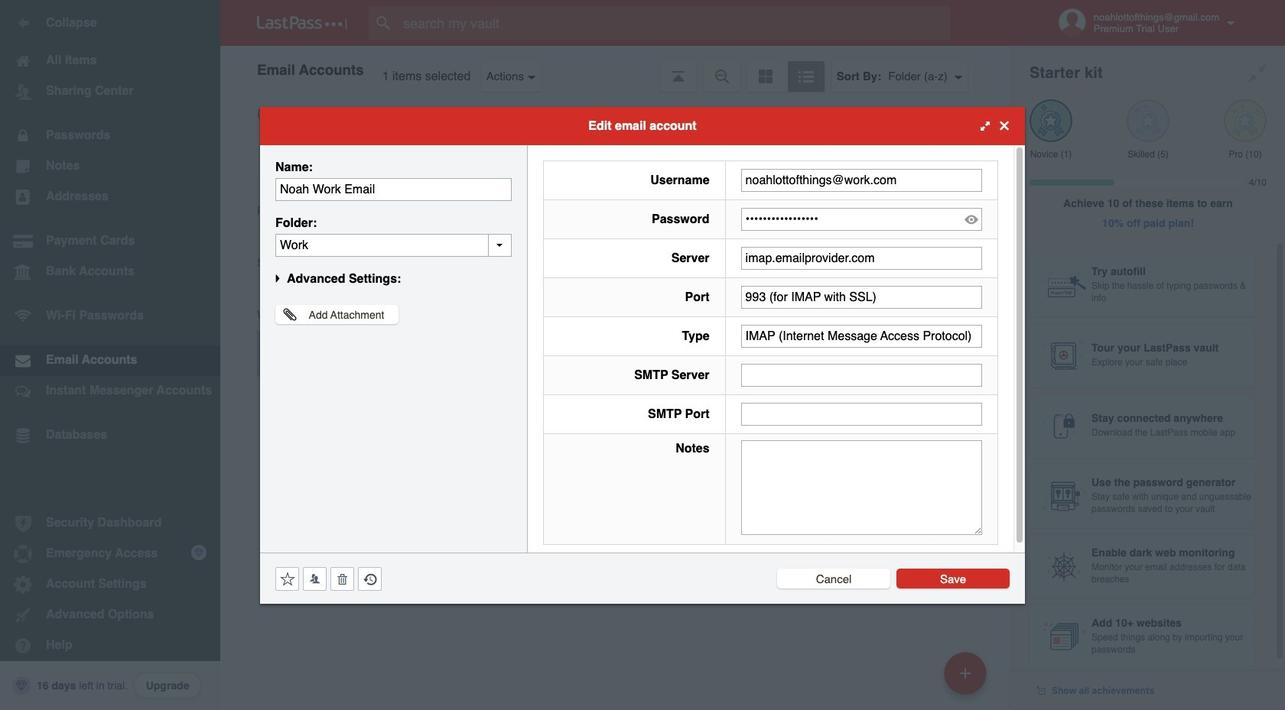 Task type: locate. For each thing, give the bounding box(es) containing it.
None text field
[[741, 169, 982, 192], [275, 178, 512, 201], [275, 234, 512, 257], [741, 247, 982, 270], [741, 364, 982, 387], [741, 403, 982, 426], [741, 169, 982, 192], [275, 178, 512, 201], [275, 234, 512, 257], [741, 247, 982, 270], [741, 364, 982, 387], [741, 403, 982, 426]]

dialog
[[260, 107, 1025, 604]]

vault options navigation
[[220, 46, 1011, 92]]

main navigation navigation
[[0, 0, 220, 711]]

None text field
[[741, 286, 982, 309], [741, 325, 982, 348], [741, 440, 982, 535], [741, 286, 982, 309], [741, 325, 982, 348], [741, 440, 982, 535]]

search my vault text field
[[369, 6, 980, 40]]

None password field
[[741, 208, 982, 231]]



Task type: describe. For each thing, give the bounding box(es) containing it.
Search search field
[[369, 6, 980, 40]]

new item navigation
[[939, 648, 996, 711]]

new item image
[[960, 668, 971, 679]]

lastpass image
[[257, 16, 347, 30]]



